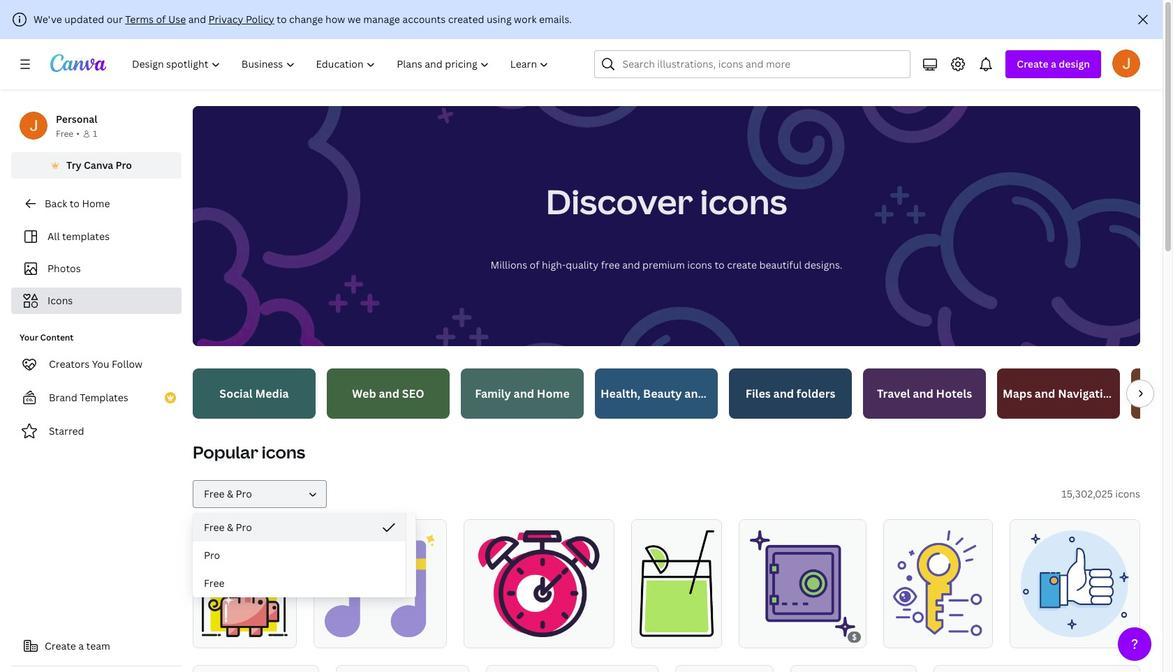 Task type: describe. For each thing, give the bounding box(es) containing it.
terms of use link
[[125, 13, 186, 26]]

our
[[107, 13, 123, 26]]

try
[[66, 159, 81, 172]]

create a design button
[[1006, 50, 1102, 78]]

and right the free
[[623, 258, 640, 272]]

health, beauty and fashion link
[[595, 369, 750, 419]]

pro inside "option"
[[236, 521, 252, 534]]

jeremy miller image
[[1113, 50, 1141, 78]]

drink icon image
[[640, 531, 714, 638]]

terms
[[125, 13, 154, 26]]

templates
[[62, 230, 110, 243]]

a for team
[[78, 640, 84, 653]]

create for create a design
[[1017, 57, 1049, 71]]

free button
[[193, 570, 406, 598]]

work
[[514, 13, 537, 26]]

free inside button
[[204, 521, 225, 534]]

pro button
[[193, 542, 406, 570]]

and inside health, beauty and fashion link
[[685, 386, 705, 402]]

free •
[[56, 128, 80, 140]]

icons right premium
[[688, 258, 713, 272]]

Search search field
[[623, 51, 902, 78]]

creators you follow
[[49, 358, 143, 371]]

maps and navigation link
[[998, 369, 1121, 419]]

creators you follow link
[[11, 351, 182, 379]]

free inside dropdown button
[[204, 488, 225, 501]]

files
[[746, 386, 771, 402]]

and inside travel and hotels link
[[913, 386, 934, 402]]

beauty
[[643, 386, 682, 402]]

creators
[[49, 358, 90, 371]]

free inside "button"
[[204, 577, 225, 590]]

privacy policy link
[[209, 13, 274, 26]]

media
[[255, 386, 289, 402]]

updated
[[64, 13, 104, 26]]

high-
[[542, 258, 566, 272]]

starred
[[49, 425, 84, 438]]

travel and hotels link
[[863, 369, 986, 419]]

policy
[[246, 13, 274, 26]]

free & pro inside dropdown button
[[204, 488, 252, 501]]

photos
[[48, 262, 81, 275]]

financial image
[[202, 531, 288, 638]]

created
[[448, 13, 484, 26]]

create a team button
[[11, 633, 182, 661]]

create a team
[[45, 640, 110, 653]]

millions of high-quality free and premium icons to create beautiful designs.
[[491, 258, 843, 272]]

health, beauty and fashion
[[601, 386, 750, 402]]

•
[[76, 128, 80, 140]]

icons
[[48, 294, 73, 307]]

family and home
[[475, 386, 570, 402]]

seo
[[402, 386, 425, 402]]

team
[[86, 640, 110, 653]]

pro inside dropdown button
[[236, 488, 252, 501]]

templates
[[80, 391, 128, 404]]

brand
[[49, 391, 77, 404]]

your
[[20, 332, 38, 344]]

social
[[220, 386, 253, 402]]

and inside family and home link
[[514, 386, 534, 402]]

free & pro button
[[193, 514, 406, 542]]

travel
[[877, 386, 911, 402]]

brand templates
[[49, 391, 128, 404]]

health,
[[601, 386, 641, 402]]

beautiful
[[760, 258, 802, 272]]

back
[[45, 197, 67, 210]]

design
[[1059, 57, 1091, 71]]

folders
[[797, 386, 836, 402]]

0 vertical spatial to
[[277, 13, 287, 26]]

icons for popular icons
[[262, 441, 305, 464]]

discover icons
[[546, 179, 788, 224]]

hotels
[[937, 386, 972, 402]]

accounts
[[403, 13, 446, 26]]

back to home
[[45, 197, 110, 210]]

premium
[[643, 258, 685, 272]]

free & pro option
[[193, 514, 406, 542]]

use
[[168, 13, 186, 26]]

starred link
[[11, 418, 182, 446]]

personal
[[56, 112, 97, 126]]

clock icon image
[[477, 531, 602, 638]]

free & pro button
[[193, 481, 327, 509]]

content
[[40, 332, 74, 344]]

web
[[352, 386, 376, 402]]

cryptocurrency image
[[893, 531, 984, 638]]



Task type: vqa. For each thing, say whether or not it's contained in the screenshot.
Presentation by Olmos Carlos the 'of'
no



Task type: locate. For each thing, give the bounding box(es) containing it.
0 horizontal spatial to
[[70, 197, 80, 210]]

pro
[[116, 159, 132, 172], [236, 488, 252, 501], [236, 521, 252, 534], [204, 549, 220, 562]]

discover
[[546, 179, 693, 224]]

privacy
[[209, 13, 243, 26]]

0 vertical spatial a
[[1051, 57, 1057, 71]]

safe box money filled icon image
[[750, 531, 856, 638]]

0 vertical spatial &
[[227, 488, 233, 501]]

all templates
[[48, 230, 110, 243]]

1 free & pro from the top
[[204, 488, 252, 501]]

to right "back"
[[70, 197, 80, 210]]

0 vertical spatial home
[[82, 197, 110, 210]]

create for create a team
[[45, 640, 76, 653]]

to inside back to home link
[[70, 197, 80, 210]]

1 horizontal spatial $
[[1126, 632, 1131, 643]]

create inside dropdown button
[[1017, 57, 1049, 71]]

maps
[[1003, 386, 1033, 402]]

15,302,025 icons
[[1062, 488, 1141, 501]]

15,302,025
[[1062, 488, 1113, 501]]

all
[[48, 230, 60, 243]]

home for family and home
[[537, 386, 570, 402]]

popular
[[193, 441, 258, 464]]

0 horizontal spatial create
[[45, 640, 76, 653]]

1 vertical spatial free & pro
[[204, 521, 252, 534]]

icons for discover icons
[[700, 179, 788, 224]]

$
[[853, 632, 857, 643], [1126, 632, 1131, 643]]

note musical celebration party line fill design image
[[325, 531, 435, 638]]

0 vertical spatial of
[[156, 13, 166, 26]]

and left seo
[[379, 386, 400, 402]]

home up all templates link
[[82, 197, 110, 210]]

and right beauty
[[685, 386, 705, 402]]

1
[[93, 128, 97, 140]]

free
[[601, 258, 620, 272]]

&
[[227, 488, 233, 501], [227, 521, 233, 534]]

$ for hand like detailed style icon
[[1126, 632, 1131, 643]]

emails.
[[539, 13, 572, 26]]

we
[[348, 13, 361, 26]]

and inside web and seo link
[[379, 386, 400, 402]]

icons for 15,302,025 icons
[[1116, 488, 1141, 501]]

of left use
[[156, 13, 166, 26]]

a for design
[[1051, 57, 1057, 71]]

back to home link
[[11, 190, 182, 218]]

0 vertical spatial free & pro
[[204, 488, 252, 501]]

your content
[[20, 332, 74, 344]]

social media link
[[193, 369, 316, 419]]

0 horizontal spatial a
[[78, 640, 84, 653]]

list box
[[193, 514, 406, 598]]

1 horizontal spatial home
[[537, 386, 570, 402]]

& inside free & pro dropdown button
[[227, 488, 233, 501]]

you
[[92, 358, 109, 371]]

None search field
[[595, 50, 911, 78]]

& down free & pro dropdown button on the left of the page
[[227, 521, 233, 534]]

we've
[[34, 13, 62, 26]]

2 horizontal spatial to
[[715, 258, 725, 272]]

of left high-
[[530, 258, 540, 272]]

1 horizontal spatial a
[[1051, 57, 1057, 71]]

a
[[1051, 57, 1057, 71], [78, 640, 84, 653]]

brand templates link
[[11, 384, 182, 412]]

icons up create
[[700, 179, 788, 224]]

free & pro down free & pro dropdown button on the left of the page
[[204, 521, 252, 534]]

1 vertical spatial &
[[227, 521, 233, 534]]

canva
[[84, 159, 113, 172]]

home right family
[[537, 386, 570, 402]]

home for back to home
[[82, 197, 110, 210]]

0 vertical spatial create
[[1017, 57, 1049, 71]]

1 horizontal spatial create
[[1017, 57, 1049, 71]]

and inside files and folders link
[[774, 386, 794, 402]]

create left team
[[45, 640, 76, 653]]

family and home link
[[461, 369, 584, 419]]

we've updated our terms of use and privacy policy to change how we manage accounts created using work emails.
[[34, 13, 572, 26]]

and inside maps and navigation 'link'
[[1035, 386, 1056, 402]]

1 $ from the left
[[853, 632, 857, 643]]

try canva pro
[[66, 159, 132, 172]]

quality
[[566, 258, 599, 272]]

1 vertical spatial to
[[70, 197, 80, 210]]

1 vertical spatial home
[[537, 386, 570, 402]]

icons
[[700, 179, 788, 224], [688, 258, 713, 272], [262, 441, 305, 464], [1116, 488, 1141, 501]]

and right maps
[[1035, 386, 1056, 402]]

photos link
[[20, 256, 173, 282]]

0 horizontal spatial $
[[853, 632, 857, 643]]

follow
[[112, 358, 143, 371]]

to right policy
[[277, 13, 287, 26]]

travel and hotels
[[877, 386, 972, 402]]

1 horizontal spatial of
[[530, 258, 540, 272]]

and right files at the right bottom of page
[[774, 386, 794, 402]]

create
[[1017, 57, 1049, 71], [45, 640, 76, 653]]

manage
[[363, 13, 400, 26]]

create left design
[[1017, 57, 1049, 71]]

0 horizontal spatial of
[[156, 13, 166, 26]]

top level navigation element
[[123, 50, 561, 78]]

maps and navigation
[[1003, 386, 1118, 402]]

create a design
[[1017, 57, 1091, 71]]

fashion
[[708, 386, 750, 402]]

hand like detailed style icon image
[[1021, 531, 1129, 638]]

web and seo
[[352, 386, 425, 402]]

family
[[475, 386, 511, 402]]

list box containing free & pro
[[193, 514, 406, 598]]

2 free & pro from the top
[[204, 521, 252, 534]]

and right family
[[514, 386, 534, 402]]

all templates link
[[20, 224, 173, 250]]

create inside button
[[45, 640, 76, 653]]

a left team
[[78, 640, 84, 653]]

files and folders
[[746, 386, 836, 402]]

1 vertical spatial a
[[78, 640, 84, 653]]

millions
[[491, 258, 528, 272]]

a inside dropdown button
[[1051, 57, 1057, 71]]

of
[[156, 13, 166, 26], [530, 258, 540, 272]]

and right travel
[[913, 386, 934, 402]]

& down popular
[[227, 488, 233, 501]]

popular icons
[[193, 441, 305, 464]]

1 & from the top
[[227, 488, 233, 501]]

& inside free & pro button
[[227, 521, 233, 534]]

$ for safe box money filled icon
[[853, 632, 857, 643]]

how
[[326, 13, 345, 26]]

and right use
[[188, 13, 206, 26]]

social media
[[220, 386, 289, 402]]

free
[[56, 128, 74, 140], [204, 488, 225, 501], [204, 521, 225, 534], [204, 577, 225, 590]]

try canva pro button
[[11, 152, 182, 179]]

files and folders link
[[729, 369, 852, 419]]

to left create
[[715, 258, 725, 272]]

designs.
[[805, 258, 843, 272]]

free & pro down popular
[[204, 488, 252, 501]]

icons up free & pro dropdown button on the left of the page
[[262, 441, 305, 464]]

2 & from the top
[[227, 521, 233, 534]]

1 horizontal spatial to
[[277, 13, 287, 26]]

a left design
[[1051, 57, 1057, 71]]

1 vertical spatial of
[[530, 258, 540, 272]]

1 vertical spatial create
[[45, 640, 76, 653]]

web and seo link
[[327, 369, 450, 419]]

change
[[289, 13, 323, 26]]

to
[[277, 13, 287, 26], [70, 197, 80, 210], [715, 258, 725, 272]]

navigation
[[1058, 386, 1118, 402]]

a inside button
[[78, 640, 84, 653]]

2 $ from the left
[[1126, 632, 1131, 643]]

icons right 15,302,025
[[1116, 488, 1141, 501]]

0 horizontal spatial home
[[82, 197, 110, 210]]

2 vertical spatial to
[[715, 258, 725, 272]]

and
[[188, 13, 206, 26], [623, 258, 640, 272], [379, 386, 400, 402], [514, 386, 534, 402], [685, 386, 705, 402], [774, 386, 794, 402], [913, 386, 934, 402], [1035, 386, 1056, 402]]

free & pro inside button
[[204, 521, 252, 534]]

create
[[727, 258, 757, 272]]

using
[[487, 13, 512, 26]]



